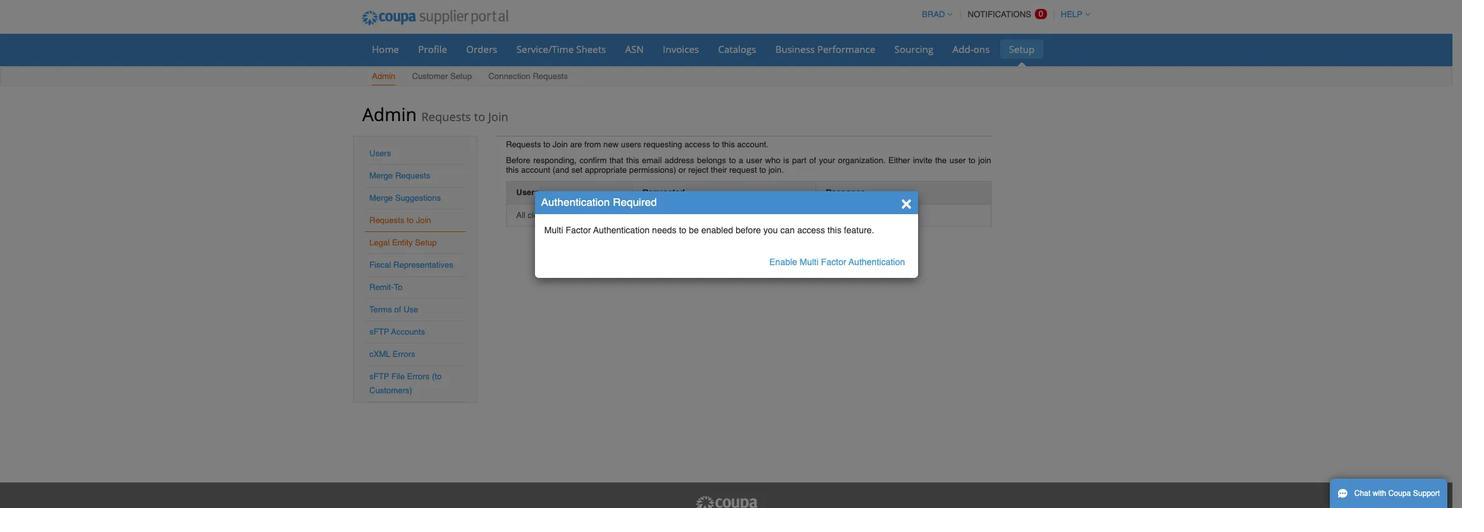 Task type: vqa. For each thing, say whether or not it's contained in the screenshot.
the right 'user'
yes



Task type: describe. For each thing, give the bounding box(es) containing it.
business performance
[[776, 43, 876, 56]]

this left account
[[506, 165, 519, 175]]

asn
[[625, 43, 644, 56]]

reject
[[688, 165, 709, 175]]

no
[[550, 210, 561, 220]]

0 horizontal spatial users
[[369, 149, 391, 158]]

invoices link
[[655, 40, 707, 59]]

enabled
[[701, 225, 733, 236]]

users
[[621, 140, 641, 149]]

join.
[[769, 165, 784, 175]]

terms of use
[[369, 305, 418, 315]]

profile
[[418, 43, 447, 56]]

needs
[[652, 225, 677, 236]]

a
[[739, 156, 744, 165]]

0 vertical spatial coupa supplier portal image
[[353, 2, 517, 34]]

merge suggestions link
[[369, 193, 441, 203]]

requests to join are from new users requesting access to this account. before responding, confirm that this email address belongs to a user who is part of your organization. either invite the user to join this account (and set appropriate permissions) or reject their request to join.
[[506, 140, 991, 175]]

of inside requests to join are from new users requesting access to this account. before responding, confirm that this email address belongs to a user who is part of your organization. either invite the user to join this account (and set appropriate permissions) or reject their request to join.
[[809, 156, 816, 165]]

requested
[[643, 188, 685, 197]]

sourcing link
[[886, 40, 942, 59]]

or
[[679, 165, 686, 175]]

2 vertical spatial setup
[[415, 238, 437, 248]]

merge suggestions
[[369, 193, 441, 203]]

sftp file errors (to customers)
[[369, 372, 442, 396]]

add-ons link
[[944, 40, 998, 59]]

join for requests to join are from new users requesting access to this account. before responding, confirm that this email address belongs to a user who is part of your organization. either invite the user to join this account (and set appropriate permissions) or reject their request to join.
[[553, 140, 568, 149]]

before
[[506, 156, 531, 165]]

enable multi factor authentication link
[[770, 257, 905, 268]]

use
[[404, 305, 418, 315]]

performance
[[817, 43, 876, 56]]

all clear! no open user join requests.
[[516, 210, 652, 220]]

cxml
[[369, 350, 390, 360]]

cxml errors link
[[369, 350, 415, 360]]

coupa
[[1389, 490, 1411, 499]]

accounts
[[391, 328, 425, 337]]

part
[[792, 156, 807, 165]]

legal entity setup
[[369, 238, 437, 248]]

0 horizontal spatial multi
[[544, 225, 563, 236]]

entity
[[392, 238, 413, 248]]

profile link
[[410, 40, 456, 59]]

fiscal representatives link
[[369, 261, 453, 270]]

ons
[[974, 43, 990, 56]]

1 horizontal spatial access
[[797, 225, 825, 236]]

merge requests link
[[369, 171, 430, 181]]

1 horizontal spatial setup
[[450, 72, 472, 81]]

business
[[776, 43, 815, 56]]

0 vertical spatial errors
[[393, 350, 415, 360]]

1 vertical spatial multi
[[800, 257, 819, 268]]

requests inside requests to join are from new users requesting access to this account. before responding, confirm that this email address belongs to a user who is part of your organization. either invite the user to join this account (and set appropriate permissions) or reject their request to join.
[[506, 140, 541, 149]]

connection requests
[[489, 72, 568, 81]]

before
[[736, 225, 761, 236]]

chat
[[1355, 490, 1371, 499]]

1 vertical spatial coupa supplier portal image
[[694, 496, 758, 509]]

legal
[[369, 238, 390, 248]]

fiscal
[[369, 261, 391, 270]]

remit-to
[[369, 283, 403, 292]]

connection requests link
[[488, 69, 569, 86]]

add-
[[953, 43, 974, 56]]

0 horizontal spatial join
[[603, 210, 616, 220]]

requests for merge
[[395, 171, 430, 181]]

orders link
[[458, 40, 506, 59]]

enable
[[770, 257, 797, 268]]

enable multi factor authentication
[[770, 257, 905, 268]]

sftp accounts link
[[369, 328, 425, 337]]

set
[[572, 165, 583, 175]]

account
[[521, 165, 550, 175]]

are
[[570, 140, 582, 149]]

address
[[665, 156, 694, 165]]

sftp file errors (to customers) link
[[369, 372, 442, 396]]

either
[[889, 156, 910, 165]]

join inside admin requests to join
[[488, 109, 508, 125]]

terms of use link
[[369, 305, 418, 315]]

2 vertical spatial authentication
[[849, 257, 905, 268]]

required
[[613, 196, 657, 209]]

service/time sheets link
[[508, 40, 614, 59]]

admin requests to join
[[362, 102, 508, 126]]

confirm
[[580, 156, 607, 165]]

you
[[764, 225, 778, 236]]

from
[[585, 140, 601, 149]]

admin link
[[371, 69, 396, 86]]

0 vertical spatial factor
[[566, 225, 591, 236]]

this up belongs
[[722, 140, 735, 149]]

(to
[[432, 372, 442, 382]]

merge for merge suggestions
[[369, 193, 393, 203]]

home
[[372, 43, 399, 56]]

sftp accounts
[[369, 328, 425, 337]]

admin for admin
[[372, 72, 396, 81]]

requests up legal
[[369, 216, 404, 225]]

1 horizontal spatial user
[[746, 156, 763, 165]]



Task type: locate. For each thing, give the bounding box(es) containing it.
chat with coupa support
[[1355, 490, 1440, 499]]

0 horizontal spatial join
[[416, 216, 431, 225]]

fiscal representatives
[[369, 261, 453, 270]]

coupa supplier portal image
[[353, 2, 517, 34], [694, 496, 758, 509]]

legal entity setup link
[[369, 238, 437, 248]]

open
[[563, 210, 582, 220]]

requests
[[533, 72, 568, 81], [421, 109, 471, 125], [506, 140, 541, 149], [395, 171, 430, 181], [369, 216, 404, 225]]

requesting
[[644, 140, 682, 149]]

1 horizontal spatial of
[[809, 156, 816, 165]]

1 vertical spatial authentication
[[593, 225, 650, 236]]

users up merge requests
[[369, 149, 391, 158]]

sftp for sftp file errors (to customers)
[[369, 372, 389, 382]]

multi right enable
[[800, 257, 819, 268]]

join down connection
[[488, 109, 508, 125]]

join
[[978, 156, 991, 165], [603, 210, 616, 220]]

of right part at top
[[809, 156, 816, 165]]

1 horizontal spatial multi
[[800, 257, 819, 268]]

to
[[394, 283, 403, 292]]

cxml errors
[[369, 350, 415, 360]]

users down account
[[516, 188, 539, 197]]

catalogs link
[[710, 40, 765, 59]]

1 sftp from the top
[[369, 328, 389, 337]]

to
[[474, 109, 485, 125], [543, 140, 550, 149], [713, 140, 720, 149], [729, 156, 736, 165], [969, 156, 976, 165], [759, 165, 766, 175], [407, 216, 414, 225], [679, 225, 687, 236]]

1 vertical spatial factor
[[821, 257, 847, 268]]

join left are
[[553, 140, 568, 149]]

1 horizontal spatial factor
[[821, 257, 847, 268]]

requests inside admin requests to join
[[421, 109, 471, 125]]

chat with coupa support button
[[1330, 480, 1448, 509]]

1 horizontal spatial join
[[978, 156, 991, 165]]

0 vertical spatial setup
[[1009, 43, 1035, 56]]

sourcing
[[895, 43, 934, 56]]

2 horizontal spatial user
[[950, 156, 966, 165]]

1 vertical spatial sftp
[[369, 372, 389, 382]]

user right the the
[[950, 156, 966, 165]]

multi factor authentication needs to be enabled before you can access this feature.
[[544, 225, 874, 236]]

0 horizontal spatial factor
[[566, 225, 591, 236]]

join inside requests to join are from new users requesting access to this account. before responding, confirm that this email address belongs to a user who is part of your organization. either invite the user to join this account (and set appropriate permissions) or reject their request to join.
[[553, 140, 568, 149]]

1 vertical spatial setup
[[450, 72, 472, 81]]

0 horizontal spatial setup
[[415, 238, 437, 248]]

1 horizontal spatial users
[[516, 188, 539, 197]]

users link
[[369, 149, 391, 158]]

1 vertical spatial merge
[[369, 193, 393, 203]]

sftp for sftp accounts
[[369, 328, 389, 337]]

customer setup link
[[411, 69, 473, 86]]

multi down no
[[544, 225, 563, 236]]

setup link
[[1001, 40, 1043, 59]]

admin down admin link
[[362, 102, 417, 126]]

your
[[819, 156, 835, 165]]

join inside requests to join are from new users requesting access to this account. before responding, confirm that this email address belongs to a user who is part of your organization. either invite the user to join this account (and set appropriate permissions) or reject their request to join.
[[978, 156, 991, 165]]

access up belongs
[[685, 140, 710, 149]]

with
[[1373, 490, 1387, 499]]

0 vertical spatial sftp
[[369, 328, 389, 337]]

merge for merge requests
[[369, 171, 393, 181]]

request
[[729, 165, 757, 175]]

requests to join
[[369, 216, 431, 225]]

2 sftp from the top
[[369, 372, 389, 382]]

0 vertical spatial authentication
[[541, 196, 610, 209]]

0 horizontal spatial user
[[584, 210, 600, 220]]

authentication up the open
[[541, 196, 610, 209]]

0 vertical spatial merge
[[369, 171, 393, 181]]

admin for admin requests to join
[[362, 102, 417, 126]]

1 vertical spatial join
[[603, 210, 616, 220]]

2 horizontal spatial join
[[553, 140, 568, 149]]

1 vertical spatial admin
[[362, 102, 417, 126]]

0 vertical spatial multi
[[544, 225, 563, 236]]

connection
[[489, 72, 531, 81]]

0 vertical spatial access
[[685, 140, 710, 149]]

× button
[[901, 192, 912, 213]]

2 vertical spatial join
[[416, 216, 431, 225]]

remit-to link
[[369, 283, 403, 292]]

representatives
[[393, 261, 453, 270]]

0 vertical spatial join
[[488, 109, 508, 125]]

sheets
[[576, 43, 606, 56]]

factor down all clear! no open user join requests.
[[566, 225, 591, 236]]

0 vertical spatial admin
[[372, 72, 396, 81]]

home link
[[364, 40, 407, 59]]

add-ons
[[953, 43, 990, 56]]

customer
[[412, 72, 448, 81]]

1 vertical spatial errors
[[407, 372, 430, 382]]

errors inside sftp file errors (to customers)
[[407, 372, 430, 382]]

catalogs
[[718, 43, 756, 56]]

of left the use
[[394, 305, 401, 315]]

to inside admin requests to join
[[474, 109, 485, 125]]

service/time sheets
[[517, 43, 606, 56]]

requests to join link
[[369, 216, 431, 225]]

0 horizontal spatial coupa supplier portal image
[[353, 2, 517, 34]]

2 merge from the top
[[369, 193, 393, 203]]

organization.
[[838, 156, 886, 165]]

errors left (to
[[407, 372, 430, 382]]

1 merge from the top
[[369, 171, 393, 181]]

feature.
[[844, 225, 874, 236]]

factor
[[566, 225, 591, 236], [821, 257, 847, 268]]

setup right the customer
[[450, 72, 472, 81]]

setup up representatives
[[415, 238, 437, 248]]

belongs
[[697, 156, 726, 165]]

authentication down requests.
[[593, 225, 650, 236]]

file
[[391, 372, 405, 382]]

multi
[[544, 225, 563, 236], [800, 257, 819, 268]]

service/time
[[517, 43, 574, 56]]

this left feature.
[[828, 225, 842, 236]]

requests down "service/time"
[[533, 72, 568, 81]]

sftp inside sftp file errors (to customers)
[[369, 372, 389, 382]]

merge down users link
[[369, 171, 393, 181]]

responding,
[[533, 156, 577, 165]]

business performance link
[[767, 40, 884, 59]]

sftp up cxml
[[369, 328, 389, 337]]

1 horizontal spatial join
[[488, 109, 508, 125]]

can
[[780, 225, 795, 236]]

access
[[685, 140, 710, 149], [797, 225, 825, 236]]

terms
[[369, 305, 392, 315]]

0 vertical spatial users
[[369, 149, 391, 158]]

1 vertical spatial access
[[797, 225, 825, 236]]

support
[[1413, 490, 1440, 499]]

1 vertical spatial users
[[516, 188, 539, 197]]

authentication required
[[541, 196, 657, 209]]

merge down merge requests link
[[369, 193, 393, 203]]

join down suggestions
[[416, 216, 431, 225]]

that
[[610, 156, 624, 165]]

account.
[[737, 140, 769, 149]]

user right a
[[746, 156, 763, 165]]

2 horizontal spatial setup
[[1009, 43, 1035, 56]]

join down authentication required
[[603, 210, 616, 220]]

requests up before
[[506, 140, 541, 149]]

invite
[[913, 156, 932, 165]]

their
[[711, 165, 727, 175]]

sftp
[[369, 328, 389, 337], [369, 372, 389, 382]]

errors down accounts
[[393, 350, 415, 360]]

user down authentication required
[[584, 210, 600, 220]]

(and
[[553, 165, 569, 175]]

join right the the
[[978, 156, 991, 165]]

appropriate
[[585, 165, 627, 175]]

orders
[[466, 43, 497, 56]]

1 vertical spatial join
[[553, 140, 568, 149]]

access right "can"
[[797, 225, 825, 236]]

who
[[765, 156, 781, 165]]

0 vertical spatial of
[[809, 156, 816, 165]]

requests down customer setup link
[[421, 109, 471, 125]]

invoices
[[663, 43, 699, 56]]

factor down feature.
[[821, 257, 847, 268]]

requests for admin
[[421, 109, 471, 125]]

authentication down feature.
[[849, 257, 905, 268]]

permissions)
[[629, 165, 676, 175]]

0 horizontal spatial of
[[394, 305, 401, 315]]

1 horizontal spatial coupa supplier portal image
[[694, 496, 758, 509]]

requests for connection
[[533, 72, 568, 81]]

clear!
[[528, 210, 548, 220]]

new
[[603, 140, 619, 149]]

sftp up customers)
[[369, 372, 389, 382]]

the
[[935, 156, 947, 165]]

customer setup
[[412, 72, 472, 81]]

user
[[746, 156, 763, 165], [950, 156, 966, 165], [584, 210, 600, 220]]

0 vertical spatial join
[[978, 156, 991, 165]]

requests up suggestions
[[395, 171, 430, 181]]

0 horizontal spatial access
[[685, 140, 710, 149]]

admin
[[372, 72, 396, 81], [362, 102, 417, 126]]

admin down home link
[[372, 72, 396, 81]]

this down the users
[[626, 156, 639, 165]]

join for requests to join
[[416, 216, 431, 225]]

email
[[642, 156, 662, 165]]

setup right ons
[[1009, 43, 1035, 56]]

be
[[689, 225, 699, 236]]

access inside requests to join are from new users requesting access to this account. before responding, confirm that this email address belongs to a user who is part of your organization. either invite the user to join this account (and set appropriate permissions) or reject their request to join.
[[685, 140, 710, 149]]

×
[[901, 192, 912, 213]]

1 vertical spatial of
[[394, 305, 401, 315]]



